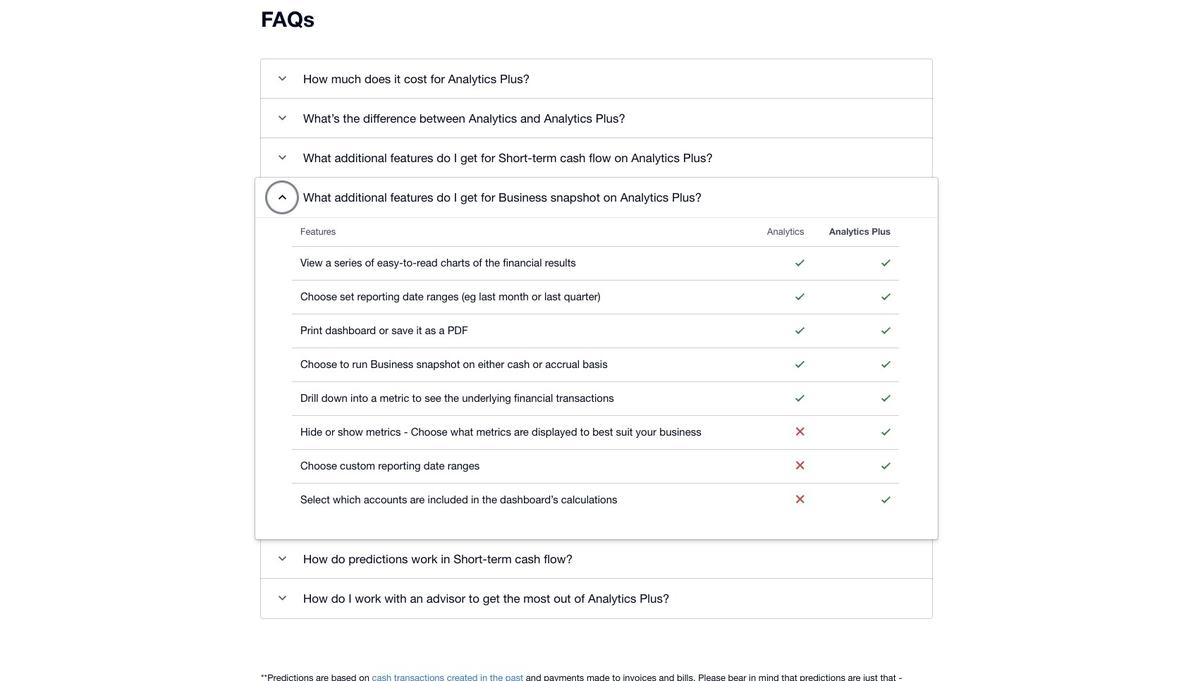 Task type: locate. For each thing, give the bounding box(es) containing it.
1 vertical spatial term
[[487, 552, 512, 566]]

for for short-
[[481, 151, 495, 165]]

cash left flow
[[560, 151, 586, 165]]

toggle image for how much does it cost for analytics plus?
[[268, 65, 296, 93]]

snapshot down the what additional features do i get for short-term cash flow on analytics plus? dropdown button
[[551, 190, 600, 204]]

accrual
[[545, 358, 580, 370]]

how do i work with an advisor to get the most out of analytics plus? button
[[261, 579, 932, 618]]

1 vertical spatial get
[[461, 190, 478, 204]]

1 vertical spatial reporting
[[378, 460, 421, 472]]

financial up month
[[503, 256, 542, 268]]

ranges left (eg
[[427, 290, 459, 302]]

in right included
[[471, 493, 479, 505]]

short- up 'what additional features do i get for business snapshot on analytics plus?'
[[499, 151, 532, 165]]

choose up select
[[300, 460, 337, 472]]

i down what's the difference between analytics and analytics plus?
[[454, 151, 457, 165]]

1 horizontal spatial in
[[471, 493, 479, 505]]

cash inside the what additional features do i get for short-term cash flow on analytics plus? dropdown button
[[560, 151, 586, 165]]

1 vertical spatial what
[[303, 190, 331, 204]]

toggle image inside how do predictions work in short-term cash flow? dropdown button
[[268, 545, 296, 573]]

1 vertical spatial in
[[441, 552, 450, 566]]

it left cost
[[394, 72, 401, 86]]

date up included
[[424, 460, 445, 472]]

2 horizontal spatial of
[[574, 592, 585, 606]]

cash inside how do predictions work in short-term cash flow? dropdown button
[[515, 552, 541, 566]]

a
[[326, 256, 331, 268], [439, 324, 445, 336], [371, 392, 377, 404]]

1 what from the top
[[303, 151, 331, 165]]

1 horizontal spatial business
[[499, 190, 547, 204]]

work up an
[[411, 552, 438, 566]]

1 how from the top
[[303, 72, 328, 86]]

or
[[532, 290, 542, 302], [379, 324, 389, 336], [533, 358, 542, 370], [325, 426, 335, 438]]

of left easy-
[[365, 256, 374, 268]]

0 horizontal spatial are
[[410, 493, 425, 505]]

to
[[340, 358, 349, 370], [412, 392, 422, 404], [580, 426, 590, 438], [469, 592, 480, 606]]

the right charts
[[485, 256, 500, 268]]

i
[[454, 151, 457, 165], [454, 190, 457, 204], [349, 592, 352, 606]]

it inside faq section element
[[416, 324, 422, 336]]

snapshot inside dropdown button
[[551, 190, 600, 204]]

which
[[333, 493, 361, 505]]

metrics
[[366, 426, 401, 438], [476, 426, 511, 438]]

in up advisor
[[441, 552, 450, 566]]

of right out
[[574, 592, 585, 606]]

1 vertical spatial ranges
[[448, 460, 480, 472]]

0 horizontal spatial it
[[394, 72, 401, 86]]

on
[[615, 151, 628, 165], [604, 190, 617, 204], [463, 358, 475, 370]]

select
[[300, 493, 330, 505]]

1 vertical spatial additional
[[335, 190, 387, 204]]

what down what's
[[303, 151, 331, 165]]

0 vertical spatial on
[[615, 151, 628, 165]]

what
[[303, 151, 331, 165], [303, 190, 331, 204]]

1 vertical spatial features
[[390, 190, 433, 204]]

it
[[394, 72, 401, 86], [416, 324, 422, 336]]

choose down print
[[300, 358, 337, 370]]

reporting for custom
[[378, 460, 421, 472]]

the
[[343, 111, 360, 125], [485, 256, 500, 268], [444, 392, 459, 404], [482, 493, 497, 505], [503, 592, 520, 606]]

2 vertical spatial a
[[371, 392, 377, 404]]

last left quarter)
[[544, 290, 561, 302]]

term
[[532, 151, 557, 165], [487, 552, 512, 566]]

a right view
[[326, 256, 331, 268]]

displayed
[[532, 426, 577, 438]]

financial
[[503, 256, 542, 268], [514, 392, 553, 404]]

on right flow
[[615, 151, 628, 165]]

0 vertical spatial business
[[499, 190, 547, 204]]

view a series of easy-to-read charts of the financial results
[[300, 256, 576, 268]]

0 vertical spatial for
[[431, 72, 445, 86]]

1 horizontal spatial snapshot
[[551, 190, 600, 204]]

features down difference
[[390, 151, 433, 165]]

2 vertical spatial i
[[349, 592, 352, 606]]

date for set
[[403, 290, 424, 302]]

to-
[[403, 256, 417, 268]]

toggle image inside what additional features do i get for business snapshot on analytics plus? dropdown button
[[268, 183, 296, 211]]

additional down difference
[[335, 151, 387, 165]]

faq section element
[[292, 218, 899, 517]]

business inside faq section element
[[371, 358, 414, 370]]

a right into
[[371, 392, 377, 404]]

view
[[300, 256, 323, 268]]

cash for flow?
[[515, 552, 541, 566]]

how for how do predictions work in short-term cash flow?
[[303, 552, 328, 566]]

1 vertical spatial are
[[410, 493, 425, 505]]

business down what additional features do i get for short-term cash flow on analytics plus?
[[499, 190, 547, 204]]

2 vertical spatial on
[[463, 358, 475, 370]]

1 vertical spatial toggle image
[[268, 144, 296, 172]]

last
[[479, 290, 496, 302], [544, 290, 561, 302]]

for up 'what additional features do i get for business snapshot on analytics plus?'
[[481, 151, 495, 165]]

to right advisor
[[469, 592, 480, 606]]

choose custom reporting date ranges
[[300, 460, 480, 472]]

0 vertical spatial reporting
[[357, 290, 400, 302]]

features for short-
[[390, 151, 433, 165]]

ranges for custom
[[448, 460, 480, 472]]

2 features from the top
[[390, 190, 433, 204]]

0 vertical spatial snapshot
[[551, 190, 600, 204]]

for inside what additional features do i get for business snapshot on analytics plus? dropdown button
[[481, 190, 495, 204]]

0 vertical spatial it
[[394, 72, 401, 86]]

0 vertical spatial get
[[461, 151, 478, 165]]

or left accrual
[[533, 358, 542, 370]]

additional
[[335, 151, 387, 165], [335, 190, 387, 204]]

1 vertical spatial snapshot
[[416, 358, 460, 370]]

snapshot
[[551, 190, 600, 204], [416, 358, 460, 370]]

choose left the set in the top left of the page
[[300, 290, 337, 302]]

0 horizontal spatial short-
[[454, 552, 487, 566]]

metrics left the -
[[366, 426, 401, 438]]

cash inside faq section element
[[507, 358, 530, 370]]

date for custom
[[424, 460, 445, 472]]

business
[[499, 190, 547, 204], [371, 358, 414, 370]]

1 metrics from the left
[[366, 426, 401, 438]]

0 vertical spatial in
[[471, 493, 479, 505]]

1 vertical spatial i
[[454, 190, 457, 204]]

ranges down what
[[448, 460, 480, 472]]

1 horizontal spatial term
[[532, 151, 557, 165]]

toggle image for how do i work with an advisor to get the most out of analytics plus?
[[268, 584, 296, 613]]

reporting
[[357, 290, 400, 302], [378, 460, 421, 472]]

get down what additional features do i get for short-term cash flow on analytics plus?
[[461, 190, 478, 204]]

of
[[365, 256, 374, 268], [473, 256, 482, 268], [574, 592, 585, 606]]

do
[[437, 151, 451, 165], [437, 190, 451, 204], [331, 552, 345, 566], [331, 592, 345, 606]]

difference
[[363, 111, 416, 125]]

0 horizontal spatial business
[[371, 358, 414, 370]]

toggle image for what additional features do i get for short-term cash flow on analytics plus?
[[268, 144, 296, 172]]

0 horizontal spatial term
[[487, 552, 512, 566]]

it inside dropdown button
[[394, 72, 401, 86]]

2 vertical spatial cash
[[515, 552, 541, 566]]

snapshot up see
[[416, 358, 460, 370]]

are left displayed
[[514, 426, 529, 438]]

the right see
[[444, 392, 459, 404]]

0 vertical spatial term
[[532, 151, 557, 165]]

1 horizontal spatial work
[[411, 552, 438, 566]]

toggle image inside the how do i work with an advisor to get the most out of analytics plus? dropdown button
[[268, 584, 296, 613]]

or right hide
[[325, 426, 335, 438]]

0 vertical spatial toggle image
[[268, 65, 296, 93]]

toggle image
[[268, 65, 296, 93], [268, 144, 296, 172]]

4 toggle image from the top
[[268, 584, 296, 613]]

set
[[340, 290, 354, 302]]

1 vertical spatial short-
[[454, 552, 487, 566]]

date down to-
[[403, 290, 424, 302]]

what additional features do i get for business snapshot on analytics plus?
[[303, 190, 702, 204]]

2 additional from the top
[[335, 190, 387, 204]]

the left dashboard's
[[482, 493, 497, 505]]

2 vertical spatial how
[[303, 592, 328, 606]]

i left with at the bottom left
[[349, 592, 352, 606]]

what's
[[303, 111, 340, 125]]

plus?
[[500, 72, 530, 86], [596, 111, 626, 125], [683, 151, 713, 165], [672, 190, 702, 204], [640, 592, 670, 606]]

reporting down the -
[[378, 460, 421, 472]]

toggle image inside the what's the difference between analytics and analytics plus? dropdown button
[[268, 104, 296, 132]]

choose
[[300, 290, 337, 302], [300, 358, 337, 370], [411, 426, 448, 438], [300, 460, 337, 472]]

0 horizontal spatial in
[[441, 552, 450, 566]]

choose for choose custom reporting date ranges
[[300, 460, 337, 472]]

metrics right what
[[476, 426, 511, 438]]

date
[[403, 290, 424, 302], [424, 460, 445, 472]]

are left included
[[410, 493, 425, 505]]

for inside the what additional features do i get for short-term cash flow on analytics plus? dropdown button
[[481, 151, 495, 165]]

on down flow
[[604, 190, 617, 204]]

cash right either
[[507, 358, 530, 370]]

additional up features
[[335, 190, 387, 204]]

1 horizontal spatial short-
[[499, 151, 532, 165]]

what for what additional features do i get for short-term cash flow on analytics plus?
[[303, 151, 331, 165]]

1 horizontal spatial metrics
[[476, 426, 511, 438]]

2 what from the top
[[303, 190, 331, 204]]

run
[[352, 358, 368, 370]]

are
[[514, 426, 529, 438], [410, 493, 425, 505]]

0 vertical spatial ranges
[[427, 290, 459, 302]]

in
[[471, 493, 479, 505], [441, 552, 450, 566]]

custom
[[340, 460, 375, 472]]

i up charts
[[454, 190, 457, 204]]

1 vertical spatial how
[[303, 552, 328, 566]]

short- up how do i work with an advisor to get the most out of analytics plus?
[[454, 552, 487, 566]]

0 vertical spatial cash
[[560, 151, 586, 165]]

1 vertical spatial date
[[424, 460, 445, 472]]

work left with at the bottom left
[[355, 592, 381, 606]]

or left save
[[379, 324, 389, 336]]

0 vertical spatial date
[[403, 290, 424, 302]]

toggle image inside the what additional features do i get for short-term cash flow on analytics plus? dropdown button
[[268, 144, 296, 172]]

business inside dropdown button
[[499, 190, 547, 204]]

dashboard's
[[500, 493, 558, 505]]

work
[[411, 552, 438, 566], [355, 592, 381, 606]]

in inside dropdown button
[[441, 552, 450, 566]]

0 vertical spatial how
[[303, 72, 328, 86]]

see
[[425, 392, 441, 404]]

0 vertical spatial a
[[326, 256, 331, 268]]

0 vertical spatial are
[[514, 426, 529, 438]]

for down what additional features do i get for short-term cash flow on analytics plus?
[[481, 190, 495, 204]]

does
[[365, 72, 391, 86]]

1 vertical spatial for
[[481, 151, 495, 165]]

0 vertical spatial i
[[454, 151, 457, 165]]

2 vertical spatial for
[[481, 190, 495, 204]]

get right advisor
[[483, 592, 500, 606]]

0 vertical spatial what
[[303, 151, 331, 165]]

1 vertical spatial work
[[355, 592, 381, 606]]

features up to-
[[390, 190, 433, 204]]

for for business
[[481, 190, 495, 204]]

business right run
[[371, 358, 414, 370]]

on left either
[[463, 358, 475, 370]]

what
[[451, 426, 473, 438]]

toggle image inside how much does it cost for analytics plus? dropdown button
[[268, 65, 296, 93]]

for right cost
[[431, 72, 445, 86]]

0 horizontal spatial metrics
[[366, 426, 401, 438]]

financial up displayed
[[514, 392, 553, 404]]

analytics
[[448, 72, 497, 86], [469, 111, 517, 125], [544, 111, 592, 125], [632, 151, 680, 165], [620, 190, 669, 204], [830, 226, 869, 237], [767, 226, 805, 237], [588, 592, 637, 606]]

2 toggle image from the top
[[268, 144, 296, 172]]

an
[[410, 592, 423, 606]]

1 horizontal spatial last
[[544, 290, 561, 302]]

print
[[300, 324, 322, 336]]

features for business
[[390, 190, 433, 204]]

work for predictions
[[411, 552, 438, 566]]

3 how from the top
[[303, 592, 328, 606]]

2 toggle image from the top
[[268, 183, 296, 211]]

1 horizontal spatial it
[[416, 324, 422, 336]]

term down "and"
[[532, 151, 557, 165]]

how
[[303, 72, 328, 86], [303, 552, 328, 566], [303, 592, 328, 606]]

choose to run business snapshot on either cash or accrual basis
[[300, 358, 608, 370]]

1 features from the top
[[390, 151, 433, 165]]

of right charts
[[473, 256, 482, 268]]

1 toggle image from the top
[[268, 65, 296, 93]]

0 vertical spatial work
[[411, 552, 438, 566]]

1 vertical spatial financial
[[514, 392, 553, 404]]

0 horizontal spatial work
[[355, 592, 381, 606]]

1 vertical spatial cash
[[507, 358, 530, 370]]

metric
[[380, 392, 409, 404]]

2 horizontal spatial a
[[439, 324, 445, 336]]

get for business
[[461, 190, 478, 204]]

2 how from the top
[[303, 552, 328, 566]]

what up features
[[303, 190, 331, 204]]

ranges
[[427, 290, 459, 302], [448, 460, 480, 472]]

toggle image
[[268, 104, 296, 132], [268, 183, 296, 211], [268, 545, 296, 573], [268, 584, 296, 613]]

for
[[431, 72, 445, 86], [481, 151, 495, 165], [481, 190, 495, 204]]

how for how do i work with an advisor to get the most out of analytics plus?
[[303, 592, 328, 606]]

0 horizontal spatial last
[[479, 290, 496, 302]]

cash left flow?
[[515, 552, 541, 566]]

1 vertical spatial it
[[416, 324, 422, 336]]

1 vertical spatial business
[[371, 358, 414, 370]]

a right as
[[439, 324, 445, 336]]

term up how do i work with an advisor to get the most out of analytics plus?
[[487, 552, 512, 566]]

0 vertical spatial additional
[[335, 151, 387, 165]]

reporting right the set in the top left of the page
[[357, 290, 400, 302]]

1 vertical spatial a
[[439, 324, 445, 336]]

get down what's the difference between analytics and analytics plus?
[[461, 151, 478, 165]]

the left most
[[503, 592, 520, 606]]

it left as
[[416, 324, 422, 336]]

how do i work with an advisor to get the most out of analytics plus?
[[303, 592, 670, 606]]

3 toggle image from the top
[[268, 545, 296, 573]]

last right (eg
[[479, 290, 496, 302]]

1 toggle image from the top
[[268, 104, 296, 132]]

0 vertical spatial features
[[390, 151, 433, 165]]

drill down into a metric to see the underlying financial transactions
[[300, 392, 614, 404]]

cash
[[560, 151, 586, 165], [507, 358, 530, 370], [515, 552, 541, 566]]

0 horizontal spatial snapshot
[[416, 358, 460, 370]]

features
[[390, 151, 433, 165], [390, 190, 433, 204]]

1 additional from the top
[[335, 151, 387, 165]]



Task type: describe. For each thing, give the bounding box(es) containing it.
drill
[[300, 392, 318, 404]]

how do predictions work in short-term cash flow?
[[303, 552, 573, 566]]

i for business
[[454, 190, 457, 204]]

0 vertical spatial short-
[[499, 151, 532, 165]]

quarter)
[[564, 290, 601, 302]]

between
[[419, 111, 465, 125]]

how much does it cost for analytics plus? button
[[261, 59, 932, 98]]

pdf
[[448, 324, 468, 336]]

underlying
[[462, 392, 511, 404]]

analytics plus
[[830, 226, 891, 237]]

2 vertical spatial get
[[483, 592, 500, 606]]

do left with at the bottom left
[[331, 592, 345, 606]]

what for what additional features do i get for business snapshot on analytics plus?
[[303, 190, 331, 204]]

results
[[545, 256, 576, 268]]

-
[[404, 426, 408, 438]]

to left run
[[340, 358, 349, 370]]

your
[[636, 426, 657, 438]]

choose for choose set reporting date ranges (eg last month or last quarter)
[[300, 290, 337, 302]]

show
[[338, 426, 363, 438]]

1 horizontal spatial of
[[473, 256, 482, 268]]

do down between
[[437, 151, 451, 165]]

get for short-
[[461, 151, 478, 165]]

hide or show metrics - choose what metrics are displayed to best suit your business
[[300, 426, 702, 438]]

calculations
[[561, 493, 618, 505]]

month
[[499, 290, 529, 302]]

1 last from the left
[[479, 290, 496, 302]]

additional for what additional features do i get for short-term cash flow on analytics plus?
[[335, 151, 387, 165]]

in inside faq section element
[[471, 493, 479, 505]]

business
[[660, 426, 702, 438]]

select which accounts are included in the dashboard's calculations
[[300, 493, 618, 505]]

snapshot inside faq section element
[[416, 358, 460, 370]]

how for how much does it cost for analytics plus?
[[303, 72, 328, 86]]

what additional features do i get for short-term cash flow on analytics plus?
[[303, 151, 713, 165]]

the right what's
[[343, 111, 360, 125]]

toggle image for what additional features do i get for business snapshot on analytics plus?
[[268, 183, 296, 211]]

most
[[524, 592, 550, 606]]

with
[[385, 592, 407, 606]]

1 vertical spatial on
[[604, 190, 617, 204]]

1 horizontal spatial a
[[371, 392, 377, 404]]

transactions
[[556, 392, 614, 404]]

0 vertical spatial financial
[[503, 256, 542, 268]]

down
[[321, 392, 348, 404]]

charts
[[441, 256, 470, 268]]

what's the difference between analytics and analytics plus?
[[303, 111, 626, 125]]

what additional features do i get for short-term cash flow on analytics plus? button
[[261, 138, 932, 177]]

2 metrics from the left
[[476, 426, 511, 438]]

advisor
[[427, 592, 466, 606]]

choose for choose to run business snapshot on either cash or accrual basis
[[300, 358, 337, 370]]

toggle image for how do predictions work in short-term cash flow?
[[268, 545, 296, 573]]

(eg
[[462, 290, 476, 302]]

i for short-
[[454, 151, 457, 165]]

2 last from the left
[[544, 290, 561, 302]]

choose right the -
[[411, 426, 448, 438]]

flow?
[[544, 552, 573, 566]]

either
[[478, 358, 504, 370]]

out
[[554, 592, 571, 606]]

ranges for set
[[427, 290, 459, 302]]

and
[[521, 111, 541, 125]]

plus
[[872, 226, 891, 237]]

hide
[[300, 426, 322, 438]]

flow
[[589, 151, 611, 165]]

dashboard
[[325, 324, 376, 336]]

read
[[417, 256, 438, 268]]

included
[[428, 493, 468, 505]]

toggle image for what's the difference between analytics and analytics plus?
[[268, 104, 296, 132]]

into
[[351, 392, 368, 404]]

what additional features do i get for business snapshot on analytics plus? button
[[255, 177, 938, 217]]

do up view a series of easy-to-read charts of the financial results
[[437, 190, 451, 204]]

print dashboard or save it as a pdf
[[300, 324, 468, 336]]

best
[[593, 426, 613, 438]]

accounts
[[364, 493, 407, 505]]

features
[[300, 226, 336, 237]]

for inside how much does it cost for analytics plus? dropdown button
[[431, 72, 445, 86]]

cash for or
[[507, 358, 530, 370]]

easy-
[[377, 256, 403, 268]]

how do predictions work in short-term cash flow? button
[[261, 539, 932, 579]]

how much does it cost for analytics plus?
[[303, 72, 530, 86]]

what's the difference between analytics and analytics plus? button
[[261, 98, 932, 138]]

suit
[[616, 426, 633, 438]]

additional for what additional features do i get for business snapshot on analytics plus?
[[335, 190, 387, 204]]

work for i
[[355, 592, 381, 606]]

basis
[[583, 358, 608, 370]]

0 horizontal spatial a
[[326, 256, 331, 268]]

to left see
[[412, 392, 422, 404]]

much
[[331, 72, 361, 86]]

1 horizontal spatial are
[[514, 426, 529, 438]]

to left best
[[580, 426, 590, 438]]

series
[[334, 256, 362, 268]]

faqs
[[261, 6, 315, 32]]

reporting for set
[[357, 290, 400, 302]]

do left predictions
[[331, 552, 345, 566]]

cost
[[404, 72, 427, 86]]

predictions
[[349, 552, 408, 566]]

or right month
[[532, 290, 542, 302]]

0 horizontal spatial of
[[365, 256, 374, 268]]

as
[[425, 324, 436, 336]]

save
[[392, 324, 414, 336]]

of inside dropdown button
[[574, 592, 585, 606]]

choose set reporting date ranges (eg last month or last quarter)
[[300, 290, 601, 302]]

to inside dropdown button
[[469, 592, 480, 606]]



Task type: vqa. For each thing, say whether or not it's contained in the screenshot.
left SHORT-
yes



